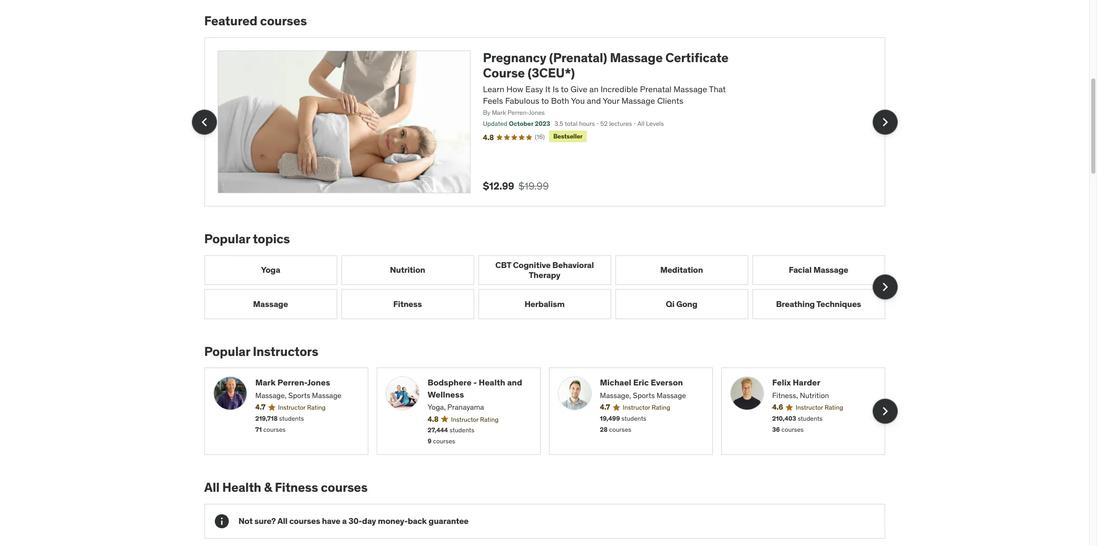Task type: describe. For each thing, give the bounding box(es) containing it.
guarantee
[[429, 516, 469, 527]]

2 vertical spatial all
[[277, 516, 288, 527]]

felix
[[772, 377, 791, 388]]

4.6
[[772, 403, 783, 412]]

have
[[322, 516, 340, 527]]

4.8 for (16)
[[483, 133, 494, 142]]

money-
[[378, 516, 408, 527]]

massage, for mark
[[255, 391, 287, 400]]

day
[[362, 516, 376, 527]]

feels
[[483, 95, 503, 106]]

jones inside pregnancy (prenatal) massage certificate course (3ceu*) learn how easy it is to give an incredible prenatal massage that feels fabulous to both you and your massage clients by mark perren-jones
[[529, 109, 545, 117]]

facial massage
[[789, 265, 848, 275]]

cbt
[[495, 260, 511, 270]]

pregnancy (prenatal) massage certificate course (3ceu*) learn how easy it is to give an incredible prenatal massage that feels fabulous to both you and your massage clients by mark perren-jones
[[483, 50, 729, 117]]

(prenatal)
[[549, 50, 607, 66]]

health inside bodsphere - health and wellness yoga, pranayama
[[479, 377, 505, 388]]

3.5 total hours
[[554, 120, 595, 128]]

updated october 2023
[[483, 120, 550, 128]]

total
[[565, 120, 578, 128]]

-
[[473, 377, 477, 388]]

19,499 students 28 courses
[[600, 415, 646, 434]]

qi
[[666, 299, 675, 309]]

therapy
[[529, 270, 560, 280]]

fitness inside carousel element
[[393, 299, 422, 309]]

210,403
[[772, 415, 796, 423]]

rating for harder
[[825, 404, 843, 412]]

qi gong link
[[615, 289, 748, 319]]

massage link
[[204, 289, 337, 319]]

71
[[255, 426, 262, 434]]

36
[[772, 426, 780, 434]]

&
[[264, 480, 272, 496]]

4.8 for instructor rating
[[428, 415, 438, 424]]

learn
[[483, 84, 504, 94]]

michael eric everson massage, sports massage
[[600, 377, 686, 400]]

michael eric everson link
[[600, 377, 704, 389]]

all levels
[[637, 120, 664, 128]]

all for all health & fitness courses
[[204, 480, 220, 496]]

mark inside mark perren-jones massage, sports massage
[[255, 377, 276, 388]]

felix harder link
[[772, 377, 876, 389]]

$19.99
[[518, 180, 549, 192]]

next image for popular topics
[[877, 279, 893, 296]]

behavioral
[[552, 260, 594, 270]]

how
[[506, 84, 523, 94]]

popular for popular topics
[[204, 231, 250, 247]]

cbt cognitive behavioral therapy
[[495, 260, 594, 280]]

fitness link
[[341, 289, 474, 319]]

meditation
[[660, 265, 703, 275]]

next image for popular instructors
[[877, 403, 893, 420]]

219,718 students 71 courses
[[255, 415, 304, 434]]

massage up incredible
[[610, 50, 663, 66]]

nutrition inside felix harder fitness, nutrition
[[800, 391, 829, 400]]

clients
[[657, 95, 684, 106]]

yoga
[[261, 265, 280, 275]]

meditation link
[[615, 255, 748, 285]]

fitness,
[[772, 391, 798, 400]]

cbt cognitive behavioral therapy link
[[478, 255, 611, 285]]

rating for perren-
[[307, 404, 326, 412]]

techniques
[[816, 299, 861, 309]]

october
[[509, 120, 533, 128]]

students for jones
[[279, 415, 304, 423]]

$12.99 $19.99
[[483, 180, 549, 192]]

carousel element for popular topics
[[204, 255, 898, 319]]

1 vertical spatial to
[[541, 95, 549, 106]]

students for health
[[450, 427, 474, 434]]

30-
[[349, 516, 362, 527]]

everson
[[651, 377, 683, 388]]

incredible
[[601, 84, 638, 94]]

popular instructors element
[[204, 343, 898, 455]]

gong
[[676, 299, 697, 309]]

sports for perren-
[[288, 391, 310, 400]]

courses for not sure? all courses have a 30-day money-back guarantee
[[289, 516, 320, 527]]

mark perren-jones link
[[255, 377, 359, 389]]

herbalism
[[525, 299, 565, 309]]

is
[[553, 84, 559, 94]]

massage inside michael eric everson massage, sports massage
[[657, 391, 686, 400]]

felix harder fitness, nutrition
[[772, 377, 829, 400]]

bestseller
[[553, 132, 583, 140]]

instructor for harder
[[796, 404, 823, 412]]

carousel element for popular instructors
[[204, 368, 898, 455]]

bodsphere
[[428, 377, 472, 388]]

(16)
[[535, 133, 545, 141]]

eric
[[633, 377, 649, 388]]

qi gong
[[666, 299, 697, 309]]

popular topics
[[204, 231, 290, 247]]

instructor for -
[[451, 416, 479, 424]]

featured
[[204, 13, 257, 29]]

sure?
[[254, 516, 276, 527]]

bodsphere - health and wellness link
[[428, 377, 531, 401]]

courses for 219,718 students 71 courses
[[263, 426, 286, 434]]

updated
[[483, 120, 507, 128]]

jones inside mark perren-jones massage, sports massage
[[307, 377, 330, 388]]

facial massage link
[[752, 255, 885, 285]]

bodsphere - health and wellness yoga, pranayama
[[428, 377, 522, 412]]

0 horizontal spatial fitness
[[275, 480, 318, 496]]

perren- inside mark perren-jones massage, sports massage
[[277, 377, 307, 388]]

a
[[342, 516, 347, 527]]

topics
[[253, 231, 290, 247]]



Task type: locate. For each thing, give the bounding box(es) containing it.
students for everson
[[622, 415, 646, 423]]

1 horizontal spatial sports
[[633, 391, 655, 400]]

massage inside mark perren-jones massage, sports massage
[[312, 391, 341, 400]]

facial
[[789, 265, 812, 275]]

yoga link
[[204, 255, 337, 285]]

2 vertical spatial next image
[[877, 403, 893, 420]]

courses down 27,444
[[433, 438, 455, 445]]

rating down felix harder 'link'
[[825, 404, 843, 412]]

27,444
[[428, 427, 448, 434]]

students right "19,499"
[[622, 415, 646, 423]]

nutrition link
[[341, 255, 474, 285]]

massage
[[610, 50, 663, 66], [674, 84, 707, 94], [622, 95, 655, 106], [813, 265, 848, 275], [253, 299, 288, 309], [312, 391, 341, 400], [657, 391, 686, 400]]

1 sports from the left
[[288, 391, 310, 400]]

instructor rating for harder
[[796, 404, 843, 412]]

health left & on the bottom left
[[222, 480, 261, 496]]

instructor rating for eric
[[623, 404, 670, 412]]

to
[[561, 84, 569, 94], [541, 95, 549, 106]]

4.7 for mark perren-jones
[[255, 403, 266, 412]]

0 vertical spatial mark
[[492, 109, 506, 117]]

1 vertical spatial next image
[[877, 279, 893, 296]]

27,444 students 9 courses
[[428, 427, 474, 445]]

massage down mark perren-jones link
[[312, 391, 341, 400]]

2 popular from the top
[[204, 343, 250, 360]]

1 vertical spatial jones
[[307, 377, 330, 388]]

course
[[483, 65, 525, 81]]

4.7
[[255, 403, 266, 412], [600, 403, 610, 412]]

yoga,
[[428, 403, 446, 412]]

1 horizontal spatial perren-
[[508, 109, 529, 117]]

0 horizontal spatial mark
[[255, 377, 276, 388]]

1 vertical spatial fitness
[[275, 480, 318, 496]]

instructor up 210,403 students 36 courses
[[796, 404, 823, 412]]

1 vertical spatial popular
[[204, 343, 250, 360]]

2 next image from the top
[[877, 279, 893, 296]]

0 horizontal spatial nutrition
[[390, 265, 425, 275]]

0 vertical spatial 4.8
[[483, 133, 494, 142]]

courses right featured
[[260, 13, 307, 29]]

carousel element containing pregnancy (prenatal) massage certificate course (3ceu*)
[[192, 37, 898, 207]]

to right the is
[[561, 84, 569, 94]]

fitness down nutrition link
[[393, 299, 422, 309]]

3 next image from the top
[[877, 403, 893, 420]]

students
[[279, 415, 304, 423], [622, 415, 646, 423], [798, 415, 823, 423], [450, 427, 474, 434]]

sports inside mark perren-jones massage, sports massage
[[288, 391, 310, 400]]

mark inside pregnancy (prenatal) massage certificate course (3ceu*) learn how easy it is to give an incredible prenatal massage that feels fabulous to both you and your massage clients by mark perren-jones
[[492, 109, 506, 117]]

all for all levels
[[637, 120, 645, 128]]

4.7 for michael eric everson
[[600, 403, 610, 412]]

massage, for michael
[[600, 391, 631, 400]]

jones up 2023
[[529, 109, 545, 117]]

0 vertical spatial fitness
[[393, 299, 422, 309]]

instructor rating down mark perren-jones massage, sports massage on the bottom of the page
[[278, 404, 326, 412]]

jones
[[529, 109, 545, 117], [307, 377, 330, 388]]

0 horizontal spatial to
[[541, 95, 549, 106]]

3.5
[[554, 120, 563, 128]]

210,403 students 36 courses
[[772, 415, 823, 434]]

1 horizontal spatial mark
[[492, 109, 506, 117]]

courses down "19,499"
[[609, 426, 631, 434]]

1 massage, from the left
[[255, 391, 287, 400]]

courses for 27,444 students 9 courses
[[433, 438, 455, 445]]

massage down the yoga 'link'
[[253, 299, 288, 309]]

0 horizontal spatial perren-
[[277, 377, 307, 388]]

1 vertical spatial health
[[222, 480, 261, 496]]

pregnancy
[[483, 50, 546, 66]]

nutrition up fitness link
[[390, 265, 425, 275]]

0 vertical spatial health
[[479, 377, 505, 388]]

1 4.7 from the left
[[255, 403, 266, 412]]

massage, inside mark perren-jones massage, sports massage
[[255, 391, 287, 400]]

rating down 'pranayama'
[[480, 416, 499, 424]]

mark down popular instructors
[[255, 377, 276, 388]]

massage,
[[255, 391, 287, 400], [600, 391, 631, 400]]

1 vertical spatial nutrition
[[800, 391, 829, 400]]

instructor rating down felix harder 'link'
[[796, 404, 843, 412]]

instructor rating down 'pranayama'
[[451, 416, 499, 424]]

courses inside 210,403 students 36 courses
[[782, 426, 804, 434]]

courses inside the 219,718 students 71 courses
[[263, 426, 286, 434]]

instructor rating down michael eric everson massage, sports massage
[[623, 404, 670, 412]]

and down the an
[[587, 95, 601, 106]]

give
[[571, 84, 587, 94]]

0 vertical spatial all
[[637, 120, 645, 128]]

0 horizontal spatial jones
[[307, 377, 330, 388]]

4.8 inside popular instructors element
[[428, 415, 438, 424]]

1 vertical spatial 4.8
[[428, 415, 438, 424]]

0 horizontal spatial health
[[222, 480, 261, 496]]

instructor
[[278, 404, 306, 412], [623, 404, 650, 412], [796, 404, 823, 412], [451, 416, 479, 424]]

all health & fitness courses
[[204, 480, 368, 496]]

students inside the 219,718 students 71 courses
[[279, 415, 304, 423]]

2 horizontal spatial all
[[637, 120, 645, 128]]

students inside 27,444 students 9 courses
[[450, 427, 474, 434]]

mark up updated
[[492, 109, 506, 117]]

health right -
[[479, 377, 505, 388]]

next image inside popular instructors element
[[877, 403, 893, 420]]

courses down 210,403
[[782, 426, 804, 434]]

rating for -
[[480, 416, 499, 424]]

easy
[[525, 84, 543, 94]]

0 horizontal spatial massage,
[[255, 391, 287, 400]]

massage up clients
[[674, 84, 707, 94]]

1 vertical spatial and
[[507, 377, 522, 388]]

instructor down michael eric everson massage, sports massage
[[623, 404, 650, 412]]

1 vertical spatial perren-
[[277, 377, 307, 388]]

it
[[545, 84, 551, 94]]

4.8 down updated
[[483, 133, 494, 142]]

michael
[[600, 377, 631, 388]]

perren-
[[508, 109, 529, 117], [277, 377, 307, 388]]

1 horizontal spatial nutrition
[[800, 391, 829, 400]]

219,718
[[255, 415, 278, 423]]

0 horizontal spatial 4.8
[[428, 415, 438, 424]]

courses for 19,499 students 28 courses
[[609, 426, 631, 434]]

pranayama
[[447, 403, 484, 412]]

massage down prenatal
[[622, 95, 655, 106]]

0 vertical spatial and
[[587, 95, 601, 106]]

0 vertical spatial next image
[[877, 114, 893, 130]]

nutrition inside nutrition link
[[390, 265, 425, 275]]

1 horizontal spatial 4.7
[[600, 403, 610, 412]]

(3ceu*)
[[528, 65, 575, 81]]

certificate
[[665, 50, 729, 66]]

massage down everson
[[657, 391, 686, 400]]

prenatal
[[640, 84, 672, 94]]

you
[[571, 95, 585, 106]]

1 next image from the top
[[877, 114, 893, 130]]

students right 219,718
[[279, 415, 304, 423]]

1 horizontal spatial jones
[[529, 109, 545, 117]]

students right 210,403
[[798, 415, 823, 423]]

2 massage, from the left
[[600, 391, 631, 400]]

0 vertical spatial jones
[[529, 109, 545, 117]]

$12.99
[[483, 180, 514, 192]]

courses up "a" on the bottom left
[[321, 480, 368, 496]]

sports for eric
[[633, 391, 655, 400]]

instructor for eric
[[623, 404, 650, 412]]

rating down mark perren-jones massage, sports massage on the bottom of the page
[[307, 404, 326, 412]]

popular for popular instructors
[[204, 343, 250, 360]]

an
[[589, 84, 599, 94]]

students down 'pranayama'
[[450, 427, 474, 434]]

to down the it
[[541, 95, 549, 106]]

both
[[551, 95, 569, 106]]

nutrition down "harder"
[[800, 391, 829, 400]]

instructors
[[253, 343, 318, 360]]

hours
[[579, 120, 595, 128]]

your
[[603, 95, 620, 106]]

instructor down mark perren-jones massage, sports massage on the bottom of the page
[[278, 404, 306, 412]]

perren- up 'updated october 2023'
[[508, 109, 529, 117]]

sports down mark perren-jones link
[[288, 391, 310, 400]]

massage, up 219,718
[[255, 391, 287, 400]]

carousel element containing mark perren-jones
[[204, 368, 898, 455]]

1 horizontal spatial to
[[561, 84, 569, 94]]

0 vertical spatial carousel element
[[192, 37, 898, 207]]

sports down eric
[[633, 391, 655, 400]]

1 horizontal spatial and
[[587, 95, 601, 106]]

instructor down 'pranayama'
[[451, 416, 479, 424]]

1 horizontal spatial 4.8
[[483, 133, 494, 142]]

52 lectures
[[600, 120, 632, 128]]

sports inside michael eric everson massage, sports massage
[[633, 391, 655, 400]]

1 horizontal spatial fitness
[[393, 299, 422, 309]]

levels
[[646, 120, 664, 128]]

1 vertical spatial mark
[[255, 377, 276, 388]]

2 vertical spatial carousel element
[[204, 368, 898, 455]]

28
[[600, 426, 608, 434]]

instructor rating for -
[[451, 416, 499, 424]]

instructor for perren-
[[278, 404, 306, 412]]

courses inside 19,499 students 28 courses
[[609, 426, 631, 434]]

2 sports from the left
[[633, 391, 655, 400]]

instructor rating
[[278, 404, 326, 412], [623, 404, 670, 412], [796, 404, 843, 412], [451, 416, 499, 424]]

9
[[428, 438, 432, 445]]

lectures
[[609, 120, 632, 128]]

breathing techniques
[[776, 299, 861, 309]]

students for fitness,
[[798, 415, 823, 423]]

health
[[479, 377, 505, 388], [222, 480, 261, 496]]

rating
[[307, 404, 326, 412], [652, 404, 670, 412], [825, 404, 843, 412], [480, 416, 499, 424]]

carousel element
[[192, 37, 898, 207], [204, 255, 898, 319], [204, 368, 898, 455]]

and inside bodsphere - health and wellness yoga, pranayama
[[507, 377, 522, 388]]

popular
[[204, 231, 250, 247], [204, 343, 250, 360]]

students inside 210,403 students 36 courses
[[798, 415, 823, 423]]

instructor rating for perren-
[[278, 404, 326, 412]]

next image
[[877, 114, 893, 130], [877, 279, 893, 296], [877, 403, 893, 420]]

0 vertical spatial to
[[561, 84, 569, 94]]

perren- inside pregnancy (prenatal) massage certificate course (3ceu*) learn how easy it is to give an incredible prenatal massage that feels fabulous to both you and your massage clients by mark perren-jones
[[508, 109, 529, 117]]

4.8 up 27,444
[[428, 415, 438, 424]]

harder
[[793, 377, 820, 388]]

0 horizontal spatial sports
[[288, 391, 310, 400]]

52
[[600, 120, 608, 128]]

courses down 219,718
[[263, 426, 286, 434]]

back
[[408, 516, 427, 527]]

massage, down michael
[[600, 391, 631, 400]]

0 vertical spatial perren-
[[508, 109, 529, 117]]

perren- down 'instructors'
[[277, 377, 307, 388]]

carousel element containing cbt cognitive behavioral therapy
[[204, 255, 898, 319]]

rating down everson
[[652, 404, 670, 412]]

carousel element for featured courses
[[192, 37, 898, 207]]

not
[[238, 516, 253, 527]]

and inside pregnancy (prenatal) massage certificate course (3ceu*) learn how easy it is to give an incredible prenatal massage that feels fabulous to both you and your massage clients by mark perren-jones
[[587, 95, 601, 106]]

courses inside 27,444 students 9 courses
[[433, 438, 455, 445]]

0 vertical spatial nutrition
[[390, 265, 425, 275]]

cognitive
[[513, 260, 551, 270]]

1 vertical spatial carousel element
[[204, 255, 898, 319]]

jones down 'instructors'
[[307, 377, 330, 388]]

breathing techniques link
[[752, 289, 885, 319]]

students inside 19,499 students 28 courses
[[622, 415, 646, 423]]

0 horizontal spatial all
[[204, 480, 220, 496]]

by
[[483, 109, 490, 117]]

fabulous
[[505, 95, 539, 106]]

massage right facial
[[813, 265, 848, 275]]

all inside carousel element
[[637, 120, 645, 128]]

featured courses
[[204, 13, 307, 29]]

19,499
[[600, 415, 620, 423]]

nutrition
[[390, 265, 425, 275], [800, 391, 829, 400]]

1 horizontal spatial health
[[479, 377, 505, 388]]

courses left have
[[289, 516, 320, 527]]

rating for eric
[[652, 404, 670, 412]]

previous image
[[196, 114, 213, 130]]

4.8
[[483, 133, 494, 142], [428, 415, 438, 424]]

and right -
[[507, 377, 522, 388]]

1 popular from the top
[[204, 231, 250, 247]]

0 horizontal spatial 4.7
[[255, 403, 266, 412]]

fitness right & on the bottom left
[[275, 480, 318, 496]]

mark perren-jones massage, sports massage
[[255, 377, 341, 400]]

all
[[637, 120, 645, 128], [204, 480, 220, 496], [277, 516, 288, 527]]

courses for 210,403 students 36 courses
[[782, 426, 804, 434]]

0 horizontal spatial and
[[507, 377, 522, 388]]

0 vertical spatial popular
[[204, 231, 250, 247]]

4.7 up 219,718
[[255, 403, 266, 412]]

popular instructors
[[204, 343, 318, 360]]

1 vertical spatial all
[[204, 480, 220, 496]]

1 horizontal spatial all
[[277, 516, 288, 527]]

2 4.7 from the left
[[600, 403, 610, 412]]

4.7 up "19,499"
[[600, 403, 610, 412]]

1 horizontal spatial massage,
[[600, 391, 631, 400]]

massage, inside michael eric everson massage, sports massage
[[600, 391, 631, 400]]



Task type: vqa. For each thing, say whether or not it's contained in the screenshot.
leftmost on
no



